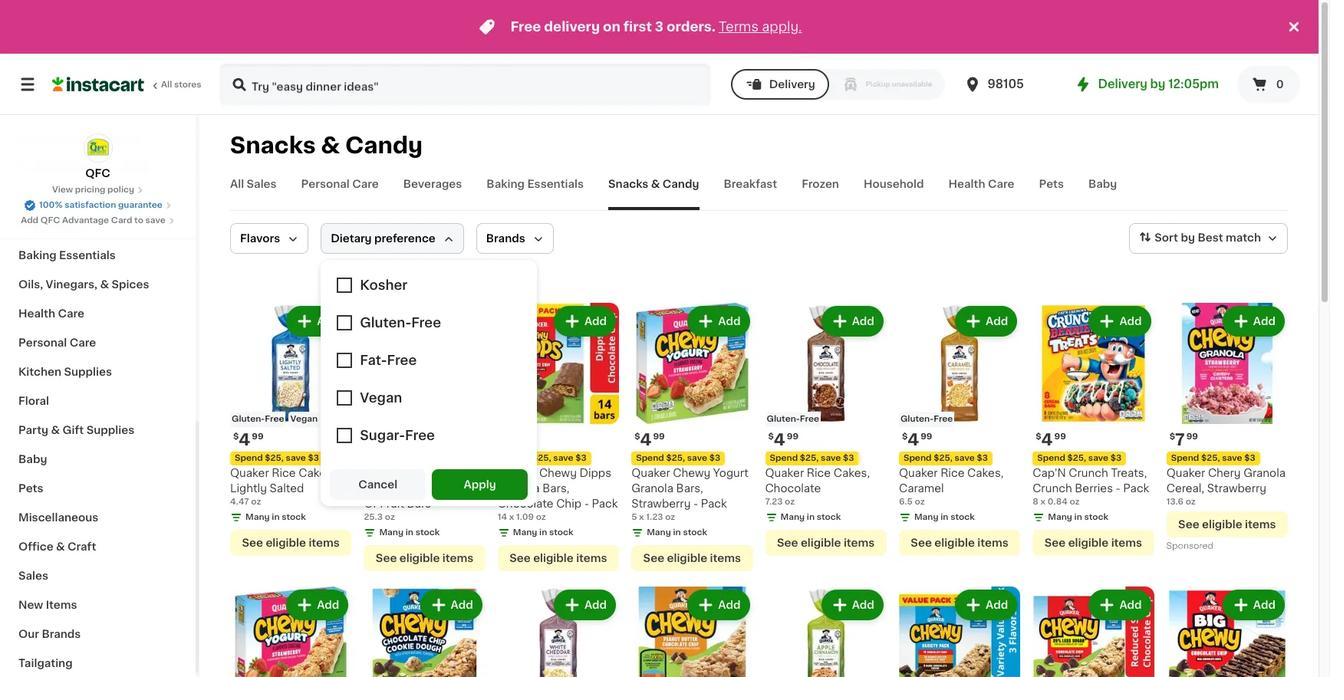 Task type: describe. For each thing, give the bounding box(es) containing it.
oz inside quaker chery granola cereal, strawberry 13.6 oz
[[1186, 498, 1196, 507]]

0 vertical spatial supplies
[[64, 367, 112, 378]]

sauces
[[101, 134, 142, 144]]

dietary preference button
[[321, 223, 464, 254]]

quaker chewy dipps granola bars, chocolate chip - pack 14 x 1.09 oz
[[498, 468, 618, 522]]

spend for quaker chewy yogurt granola bars, strawberry - pack
[[636, 455, 664, 463]]

many for quaker rice cakes, lightly salted
[[246, 514, 270, 522]]

in for quaker rice cakes, caramel
[[941, 514, 949, 522]]

first
[[624, 21, 652, 33]]

$ for quaker chewy yogurt granola bars, strawberry - pack
[[635, 433, 640, 442]]

oz inside quaker chewy dipps granola bars, chocolate chip - pack 14 x 1.09 oz
[[536, 514, 546, 522]]

new
[[18, 600, 43, 611]]

spend for quaker rice cakes, chocolate
[[770, 455, 798, 463]]

0 vertical spatial qfc
[[85, 168, 110, 179]]

office & craft link
[[9, 533, 186, 562]]

bars
[[407, 499, 431, 510]]

pricing
[[75, 186, 105, 194]]

chocolate inside quaker chewy dipps granola bars, chocolate chip - pack 14 x 1.09 oz
[[498, 499, 554, 510]]

99 for quaker chewy yogurt granola bars, strawberry - pack
[[653, 433, 665, 442]]

many for quaker chocolate chip granola cereal or fruit bars
[[379, 529, 404, 537]]

sponsored badge image
[[1167, 542, 1213, 551]]

cap'n crunch treats, crunch berries - pack 8 x 0.84 oz
[[1033, 468, 1150, 507]]

see for cap'n crunch treats, crunch berries - pack
[[1045, 538, 1066, 549]]

gluten-free vegan
[[232, 415, 318, 424]]

tailgating link
[[9, 649, 186, 678]]

x inside cap'n crunch treats, crunch berries - pack 8 x 0.84 oz
[[1041, 498, 1046, 507]]

$ for quaker chery granola cereal, strawberry
[[1170, 433, 1176, 442]]

items for quaker chewy dipps granola bars, chocolate chip - pack
[[576, 554, 607, 564]]

0 horizontal spatial household link
[[9, 212, 186, 241]]

view
[[52, 186, 73, 194]]

$25, for quaker chewy yogurt granola bars, strawberry - pack
[[666, 455, 685, 463]]

$3 for quaker chewy dipps granola bars, chocolate chip - pack
[[576, 455, 587, 463]]

1 horizontal spatial baking
[[487, 179, 525, 190]]

3
[[655, 21, 664, 33]]

1 vertical spatial candy
[[663, 179, 699, 190]]

$3 for quaker rice cakes, caramel
[[977, 455, 988, 463]]

by for sort
[[1181, 233, 1195, 243]]

quaker rice cakes, chocolate 7.23 oz
[[765, 468, 870, 507]]

gluten- for quaker rice cakes, caramel
[[901, 415, 934, 424]]

health care inside the health care link
[[18, 308, 84, 319]]

kitchen
[[18, 367, 61, 378]]

$ for quaker rice cakes, chocolate
[[768, 433, 774, 442]]

on
[[603, 21, 621, 33]]

0 horizontal spatial pets link
[[9, 474, 186, 503]]

100%
[[39, 201, 63, 209]]

0 horizontal spatial baking
[[18, 250, 57, 261]]

cakes, for quaker rice cakes, lightly salted
[[299, 468, 335, 479]]

free up quaker rice cakes, chocolate 7.23 oz
[[800, 415, 820, 424]]

4 for quaker rice cakes, chocolate
[[774, 432, 786, 448]]

many for cap'n crunch treats, crunch berries - pack
[[1048, 514, 1073, 522]]

oz inside quaker chocolate chip granola cereal or fruit bars 25.3 oz
[[385, 514, 395, 522]]

& inside "link"
[[81, 104, 90, 115]]

in for quaker chocolate chip granola cereal or fruit bars
[[406, 529, 414, 537]]

spend for quaker rice cakes, lightly salted
[[235, 455, 263, 463]]

items for quaker chewy yogurt granola bars, strawberry - pack
[[710, 554, 741, 564]]

1 vertical spatial supplies
[[86, 425, 134, 436]]

spend $25, save $3 for quaker chery granola cereal, strawberry
[[1171, 455, 1256, 463]]

1 vertical spatial crunch
[[1033, 484, 1073, 494]]

0 button
[[1238, 66, 1301, 103]]

oils, vinegars, & spices
[[18, 279, 149, 290]]

see for quaker chewy yogurt granola bars, strawberry - pack
[[643, 554, 665, 564]]

see eligible items for cap'n crunch treats, crunch berries - pack
[[1045, 538, 1143, 549]]

dietary preference
[[331, 233, 436, 244]]

x inside quaker chewy yogurt granola bars, strawberry - pack 5 x 1.23 oz
[[639, 514, 644, 522]]

gift
[[63, 425, 84, 436]]

free left vegan
[[265, 415, 284, 424]]

sales link
[[9, 562, 186, 591]]

beverages
[[403, 179, 462, 190]]

items for quaker rice cakes, lightly salted
[[309, 538, 340, 549]]

canned goods & soups
[[18, 163, 150, 173]]

best
[[1198, 233, 1224, 243]]

delivery for delivery
[[769, 79, 816, 90]]

eligible for quaker rice cakes, chocolate
[[801, 538, 841, 549]]

quaker rice cakes, caramel 6.5 oz
[[899, 468, 1004, 507]]

in for quaker chewy dipps granola bars, chocolate chip - pack
[[540, 529, 547, 537]]

see eligible items button for quaker chery granola cereal, strawberry
[[1167, 512, 1288, 538]]

gluten-free for quaker rice cakes, chocolate
[[767, 415, 820, 424]]

lightly
[[230, 484, 267, 494]]

Best match Sort by field
[[1130, 223, 1288, 254]]

spend for quaker rice cakes, caramel
[[904, 455, 932, 463]]

apply
[[464, 480, 496, 490]]

12:05pm
[[1169, 78, 1219, 90]]

pack inside quaker chewy dipps granola bars, chocolate chip - pack 14 x 1.09 oz
[[592, 499, 618, 510]]

our brands link
[[9, 620, 186, 649]]

delivery for delivery by 12:05pm
[[1098, 78, 1148, 90]]

7
[[1176, 432, 1185, 448]]

many for quaker chewy dipps granola bars, chocolate chip - pack
[[513, 529, 537, 537]]

flavors button
[[230, 223, 309, 254]]

spend $25, save $3 for quaker chewy dipps granola bars, chocolate chip - pack
[[502, 455, 587, 463]]

see eligible items for quaker rice cakes, caramel
[[911, 538, 1009, 549]]

brands button
[[476, 223, 554, 254]]

1 horizontal spatial health care
[[949, 179, 1015, 190]]

0 horizontal spatial brands
[[42, 629, 81, 640]]

to
[[134, 216, 143, 225]]

treats,
[[1111, 468, 1147, 479]]

$3 for quaker chery granola cereal, strawberry
[[1245, 455, 1256, 463]]

dipps
[[580, 468, 612, 479]]

0 horizontal spatial baby
[[18, 454, 47, 465]]

delivery button
[[731, 69, 829, 100]]

all sales
[[230, 179, 277, 190]]

eligible for quaker rice cakes, caramel
[[935, 538, 975, 549]]

quaker for quaker chocolate chip granola cereal or fruit bars
[[364, 468, 403, 479]]

salted
[[270, 484, 304, 494]]

0 horizontal spatial personal care link
[[9, 328, 186, 358]]

chery
[[1208, 468, 1241, 479]]

best match
[[1198, 233, 1261, 243]]

0 horizontal spatial snacks & candy
[[230, 134, 423, 157]]

chocolate inside quaker chocolate chip granola cereal or fruit bars 25.3 oz
[[406, 468, 462, 479]]

4 for quaker rice cakes, caramel
[[908, 432, 919, 448]]

chocolate inside quaker rice cakes, chocolate 7.23 oz
[[765, 484, 821, 494]]

save for quaker chery granola cereal, strawberry
[[1223, 455, 1243, 463]]

1 horizontal spatial snacks
[[609, 179, 649, 190]]

floral
[[18, 396, 49, 407]]

$ 7 99
[[1170, 432, 1199, 448]]

condiments & sauces
[[18, 134, 142, 144]]

miscellaneous link
[[9, 503, 186, 533]]

craft
[[68, 542, 96, 552]]

1 horizontal spatial breakfast
[[724, 179, 777, 190]]

kitchen supplies link
[[9, 358, 186, 387]]

new items
[[18, 600, 77, 611]]

0 horizontal spatial personal
[[18, 338, 67, 348]]

cakes, for quaker rice cakes, chocolate
[[834, 468, 870, 479]]

chip inside quaker chewy dipps granola bars, chocolate chip - pack 14 x 1.09 oz
[[556, 499, 582, 510]]

add qfc advantage card to save
[[21, 216, 166, 225]]

save for quaker chewy yogurt granola bars, strawberry - pack
[[687, 455, 708, 463]]

caramel
[[899, 484, 944, 494]]

bars, for strawberry
[[676, 484, 703, 494]]

soups
[[116, 163, 150, 173]]

many in stock for quaker chewy dipps granola bars, chocolate chip - pack
[[513, 529, 574, 537]]

quaker chery granola cereal, strawberry 13.6 oz
[[1167, 468, 1286, 507]]

see eligible items for quaker rice cakes, lightly salted
[[242, 538, 340, 549]]

quaker for quaker rice cakes, chocolate
[[765, 468, 804, 479]]

gluten- for quaker rice cakes, chocolate
[[767, 415, 800, 424]]

many in stock for quaker rice cakes, chocolate
[[781, 514, 841, 522]]

4 for quaker rice cakes, lightly salted
[[239, 432, 250, 448]]

view pricing policy
[[52, 186, 134, 194]]

yogurt
[[714, 468, 749, 479]]

all for all sales
[[230, 179, 244, 190]]

$25, for quaker rice cakes, caramel
[[934, 455, 953, 463]]

1 horizontal spatial snacks & candy
[[609, 179, 699, 190]]

stock for quaker rice cakes, lightly salted
[[282, 514, 306, 522]]

oils,
[[18, 279, 43, 290]]

stores
[[174, 81, 202, 89]]

see eligible items button for quaker chewy dipps granola bars, chocolate chip - pack
[[498, 546, 619, 572]]

sort by
[[1155, 233, 1195, 243]]

1 horizontal spatial personal
[[301, 179, 350, 190]]

see for quaker rice cakes, caramel
[[911, 538, 932, 549]]

cap'n
[[1033, 468, 1066, 479]]

floral link
[[9, 387, 186, 416]]

brands inside dropdown button
[[486, 233, 525, 244]]

1 vertical spatial household
[[18, 221, 79, 232]]

- inside quaker chewy yogurt granola bars, strawberry - pack 5 x 1.23 oz
[[694, 499, 698, 510]]

office & craft
[[18, 542, 96, 552]]

party & gift supplies link
[[9, 416, 186, 445]]

items for cap'n crunch treats, crunch berries - pack
[[1112, 538, 1143, 549]]

see eligible items button for quaker chewy yogurt granola bars, strawberry - pack
[[632, 546, 753, 572]]

delivery by 12:05pm
[[1098, 78, 1219, 90]]

$ 4 99 for quaker chewy yogurt granola bars, strawberry - pack
[[635, 432, 665, 448]]

6.5
[[899, 498, 913, 507]]

- inside quaker chewy dipps granola bars, chocolate chip - pack 14 x 1.09 oz
[[585, 499, 589, 510]]

health care link for the top household link
[[949, 176, 1015, 210]]

qfc logo image
[[83, 134, 112, 163]]

orders.
[[667, 21, 716, 33]]

$25, for quaker rice cakes, chocolate
[[800, 455, 819, 463]]

1 horizontal spatial baking essentials
[[487, 179, 584, 190]]

advantage
[[62, 216, 109, 225]]

canned
[[18, 163, 62, 173]]

0 horizontal spatial baking essentials link
[[9, 241, 186, 270]]

service type group
[[731, 69, 945, 100]]

quaker for quaker rice cakes, caramel
[[899, 468, 938, 479]]

spend for quaker chewy dipps granola bars, chocolate chip - pack
[[502, 455, 531, 463]]

our
[[18, 629, 39, 640]]

pack inside cap'n crunch treats, crunch berries - pack 8 x 0.84 oz
[[1124, 484, 1150, 494]]

1 gluten- from the left
[[232, 415, 265, 424]]

view pricing policy link
[[52, 184, 144, 196]]

1 vertical spatial breakfast
[[18, 192, 72, 203]]

flavors
[[240, 233, 280, 244]]

goods for dry
[[41, 104, 78, 115]]

many in stock for quaker chewy yogurt granola bars, strawberry - pack
[[647, 529, 707, 537]]

delivery by 12:05pm link
[[1074, 75, 1219, 94]]

quaker inside quaker chery granola cereal, strawberry 13.6 oz
[[1167, 468, 1206, 479]]

$25, for cap'n crunch treats, crunch berries - pack
[[1068, 455, 1087, 463]]

spend $25, save $3 for cap'n crunch treats, crunch berries - pack
[[1038, 455, 1122, 463]]

$ 4 99 for quaker rice cakes, lightly salted
[[233, 432, 264, 448]]

save inside add qfc advantage card to save link
[[145, 216, 166, 225]]

items
[[46, 600, 77, 611]]

1 horizontal spatial personal care
[[301, 179, 379, 190]]

0 vertical spatial household link
[[864, 176, 924, 210]]

cancel
[[359, 480, 398, 490]]

preference
[[374, 233, 436, 244]]

0 horizontal spatial baby link
[[9, 445, 186, 474]]

pasta
[[92, 104, 123, 115]]



Task type: locate. For each thing, give the bounding box(es) containing it.
quaker for quaker chewy yogurt granola bars, strawberry - pack
[[632, 468, 671, 479]]

quaker inside the quaker rice cakes, lightly salted 4.47 oz
[[230, 468, 269, 479]]

see eligible items for quaker chocolate chip granola cereal or fruit bars
[[376, 554, 474, 564]]

qfc down 100%
[[41, 216, 60, 225]]

0 horizontal spatial strawberry
[[632, 499, 691, 510]]

eligible down the "quaker rice cakes, caramel 6.5 oz" at the bottom right
[[935, 538, 975, 549]]

see eligible items down 1.23
[[643, 554, 741, 564]]

1 vertical spatial personal care link
[[9, 328, 186, 358]]

4 up cap'n
[[1042, 432, 1053, 448]]

see down 25.3
[[376, 554, 397, 564]]

1 $ 4 99 from the left
[[233, 432, 264, 448]]

$25,
[[265, 455, 284, 463], [533, 455, 551, 463], [666, 455, 685, 463], [800, 455, 819, 463], [934, 455, 953, 463], [1068, 455, 1087, 463], [1202, 455, 1221, 463]]

quaker inside quaker chewy yogurt granola bars, strawberry - pack 5 x 1.23 oz
[[632, 468, 671, 479]]

3 spend $25, save $3 from the left
[[636, 455, 721, 463]]

strawberry
[[1208, 484, 1267, 494], [632, 499, 691, 510]]

1 horizontal spatial x
[[639, 514, 644, 522]]

in inside the product group
[[406, 529, 414, 537]]

1 horizontal spatial household link
[[864, 176, 924, 210]]

many down "7.23"
[[781, 514, 805, 522]]

0 vertical spatial candy
[[345, 134, 423, 157]]

see eligible items button down quaker chery granola cereal, strawberry 13.6 oz
[[1167, 512, 1288, 538]]

save up quaker chewy yogurt granola bars, strawberry - pack 5 x 1.23 oz
[[687, 455, 708, 463]]

match
[[1226, 233, 1261, 243]]

items
[[1245, 520, 1276, 531], [309, 538, 340, 549], [844, 538, 875, 549], [978, 538, 1009, 549], [1112, 538, 1143, 549], [443, 554, 474, 564], [576, 554, 607, 564], [710, 554, 741, 564]]

stock down salted
[[282, 514, 306, 522]]

4 up quaker rice cakes, chocolate 7.23 oz
[[774, 432, 786, 448]]

delivery
[[544, 21, 600, 33]]

eligible down quaker rice cakes, chocolate 7.23 oz
[[801, 538, 841, 549]]

$3 inside the product group
[[1245, 455, 1256, 463]]

0 vertical spatial personal care link
[[301, 176, 379, 210]]

4 $25, from the left
[[800, 455, 819, 463]]

99 inside $ 7 99
[[1187, 433, 1199, 442]]

99 down gluten-free vegan
[[252, 433, 264, 442]]

4 $3 from the left
[[843, 455, 854, 463]]

rice inside the "quaker rice cakes, caramel 6.5 oz"
[[941, 468, 965, 479]]

$ 4 99 for quaker rice cakes, chocolate
[[768, 432, 799, 448]]

granola inside quaker chery granola cereal, strawberry 13.6 oz
[[1244, 468, 1286, 479]]

0 vertical spatial chocolate
[[406, 468, 462, 479]]

4 for cap'n crunch treats, crunch berries - pack
[[1042, 432, 1053, 448]]

personal care link up dietary
[[301, 176, 379, 210]]

strawberry inside quaker chery granola cereal, strawberry 13.6 oz
[[1208, 484, 1267, 494]]

0 horizontal spatial pets
[[18, 483, 43, 494]]

see eligible items button down 1.23
[[632, 546, 753, 572]]

2 horizontal spatial gluten-
[[901, 415, 934, 424]]

supplies down floral link
[[86, 425, 134, 436]]

99 for quaker chery granola cereal, strawberry
[[1187, 433, 1199, 442]]

product group containing 7
[[1167, 303, 1288, 555]]

essentials up the brands dropdown button
[[527, 179, 584, 190]]

3 rice from the left
[[941, 468, 965, 479]]

items for quaker rice cakes, caramel
[[978, 538, 1009, 549]]

terms apply. link
[[719, 21, 802, 33]]

x inside quaker chewy dipps granola bars, chocolate chip - pack 14 x 1.09 oz
[[509, 514, 514, 522]]

oz
[[251, 498, 261, 507], [785, 498, 795, 507], [915, 498, 925, 507], [1070, 498, 1080, 507], [1186, 498, 1196, 507], [385, 514, 395, 522], [536, 514, 546, 522], [665, 514, 676, 522]]

stock down quaker rice cakes, chocolate 7.23 oz
[[817, 514, 841, 522]]

2 rice from the left
[[807, 468, 831, 479]]

personal up dietary
[[301, 179, 350, 190]]

5 spend from the left
[[904, 455, 932, 463]]

see for quaker chewy dipps granola bars, chocolate chip - pack
[[510, 554, 531, 564]]

5
[[632, 514, 637, 522]]

many in stock down the "quaker rice cakes, caramel 6.5 oz" at the bottom right
[[915, 514, 975, 522]]

in down quaker rice cakes, chocolate 7.23 oz
[[807, 514, 815, 522]]

granola for quaker chocolate chip granola cereal or fruit bars
[[392, 484, 434, 494]]

$ for quaker rice cakes, lightly salted
[[233, 433, 239, 442]]

in down salted
[[272, 514, 280, 522]]

$25, for quaker rice cakes, lightly salted
[[265, 455, 284, 463]]

oz inside quaker chewy yogurt granola bars, strawberry - pack 5 x 1.23 oz
[[665, 514, 676, 522]]

chocolate up 1.09 on the bottom
[[498, 499, 554, 510]]

frozen
[[802, 179, 839, 190]]

cakes, inside quaker rice cakes, chocolate 7.23 oz
[[834, 468, 870, 479]]

granola inside quaker chewy yogurt granola bars, strawberry - pack 5 x 1.23 oz
[[632, 484, 674, 494]]

1 horizontal spatial strawberry
[[1208, 484, 1267, 494]]

health care
[[949, 179, 1015, 190], [18, 308, 84, 319]]

0 horizontal spatial gluten-free
[[767, 415, 820, 424]]

granola for quaker chewy yogurt granola bars, strawberry - pack
[[632, 484, 674, 494]]

see eligible items for quaker chewy dipps granola bars, chocolate chip - pack
[[510, 554, 607, 564]]

free inside 'limited time offer' region
[[511, 21, 541, 33]]

items for quaker chery granola cereal, strawberry
[[1245, 520, 1276, 531]]

rice for lightly
[[272, 468, 296, 479]]

1 bars, from the left
[[543, 484, 570, 494]]

5 $ from the left
[[902, 433, 908, 442]]

pack
[[1124, 484, 1150, 494], [592, 499, 618, 510], [701, 499, 727, 510]]

in down bars
[[406, 529, 414, 537]]

see eligible items
[[1179, 520, 1276, 531], [242, 538, 340, 549], [777, 538, 875, 549], [911, 538, 1009, 549], [1045, 538, 1143, 549], [376, 554, 474, 564], [510, 554, 607, 564], [643, 554, 741, 564]]

0 horizontal spatial chewy
[[539, 468, 577, 479]]

2 cakes, from the left
[[834, 468, 870, 479]]

oz inside the quaker rice cakes, lightly salted 4.47 oz
[[251, 498, 261, 507]]

0 horizontal spatial breakfast link
[[9, 183, 186, 212]]

breakfast link
[[724, 176, 777, 210], [9, 183, 186, 212]]

99 for quaker chocolate chip granola cereal or fruit bars
[[385, 433, 397, 442]]

quaker for quaker rice cakes, lightly salted
[[230, 468, 269, 479]]

5 4 from the left
[[1042, 432, 1053, 448]]

delivery inside delivery by 12:05pm link
[[1098, 78, 1148, 90]]

sales
[[247, 179, 277, 190], [18, 571, 48, 582]]

save for quaker rice cakes, lightly salted
[[286, 455, 306, 463]]

25.3
[[364, 514, 383, 522]]

breakfast down canned
[[18, 192, 72, 203]]

0 horizontal spatial baking essentials
[[18, 250, 116, 261]]

gluten- up caramel
[[901, 415, 934, 424]]

quaker inside quaker rice cakes, chocolate 7.23 oz
[[765, 468, 804, 479]]

many in stock for quaker chocolate chip granola cereal or fruit bars
[[379, 529, 440, 537]]

items for quaker chocolate chip granola cereal or fruit bars
[[443, 554, 474, 564]]

6 99 from the left
[[1055, 433, 1066, 442]]

baking up oils,
[[18, 250, 57, 261]]

13.6
[[1167, 498, 1184, 507]]

sales inside all sales link
[[247, 179, 277, 190]]

1 vertical spatial chip
[[556, 499, 582, 510]]

2 4 from the left
[[640, 432, 652, 448]]

eligible down quaker chery granola cereal, strawberry 13.6 oz
[[1202, 520, 1243, 531]]

99 up cap'n
[[1055, 433, 1066, 442]]

7 spend from the left
[[1171, 455, 1200, 463]]

office
[[18, 542, 53, 552]]

many
[[246, 514, 270, 522], [781, 514, 805, 522], [915, 514, 939, 522], [1048, 514, 1073, 522], [379, 529, 404, 537], [513, 529, 537, 537], [647, 529, 671, 537]]

7 quaker from the left
[[1167, 468, 1206, 479]]

$25, for quaker chery granola cereal, strawberry
[[1202, 455, 1221, 463]]

by
[[1151, 78, 1166, 90], [1181, 233, 1195, 243]]

personal up kitchen
[[18, 338, 67, 348]]

0 horizontal spatial cakes,
[[299, 468, 335, 479]]

save
[[145, 216, 166, 225], [286, 455, 306, 463], [554, 455, 574, 463], [687, 455, 708, 463], [821, 455, 841, 463], [955, 455, 975, 463], [1089, 455, 1109, 463], [1223, 455, 1243, 463]]

1 horizontal spatial by
[[1181, 233, 1195, 243]]

pets
[[1039, 179, 1064, 190], [18, 483, 43, 494]]

stock for cap'n crunch treats, crunch berries - pack
[[1085, 514, 1109, 522]]

stock for quaker rice cakes, caramel
[[951, 514, 975, 522]]

spend up cap'n
[[1038, 455, 1066, 463]]

dry goods & pasta
[[18, 104, 123, 115]]

5 $ 4 99 from the left
[[1036, 432, 1066, 448]]

in for cap'n crunch treats, crunch berries - pack
[[1075, 514, 1083, 522]]

1 horizontal spatial baking essentials link
[[487, 176, 584, 210]]

1 horizontal spatial essentials
[[527, 179, 584, 190]]

$25, up the "quaker rice cakes, caramel 6.5 oz" at the bottom right
[[934, 455, 953, 463]]

$ 4 99 for cap'n crunch treats, crunch berries - pack
[[1036, 432, 1066, 448]]

rice inside the quaker rice cakes, lightly salted 4.47 oz
[[272, 468, 296, 479]]

$3 down vegan
[[308, 455, 319, 463]]

$3 up dipps
[[576, 455, 587, 463]]

0 vertical spatial strawberry
[[1208, 484, 1267, 494]]

None search field
[[219, 63, 711, 106]]

stock for quaker chewy yogurt granola bars, strawberry - pack
[[683, 529, 707, 537]]

- inside cap'n crunch treats, crunch berries - pack 8 x 0.84 oz
[[1116, 484, 1121, 494]]

7 spend $25, save $3 from the left
[[1171, 455, 1256, 463]]

save for quaker rice cakes, chocolate
[[821, 455, 841, 463]]

save for quaker rice cakes, caramel
[[955, 455, 975, 463]]

chip
[[364, 484, 389, 494], [556, 499, 582, 510]]

add inside the product group
[[1254, 316, 1276, 327]]

1 vertical spatial essentials
[[59, 250, 116, 261]]

$3 up quaker rice cakes, chocolate 7.23 oz
[[843, 455, 854, 463]]

granola for quaker chewy dipps granola bars, chocolate chip - pack
[[498, 484, 540, 494]]

spend $25, save $3 for quaker rice cakes, lightly salted
[[235, 455, 319, 463]]

spend up quaker rice cakes, chocolate 7.23 oz
[[770, 455, 798, 463]]

baking up the brands dropdown button
[[487, 179, 525, 190]]

party & gift supplies
[[18, 425, 134, 436]]

many for quaker rice cakes, caramel
[[915, 514, 939, 522]]

3 $ from the left
[[635, 433, 640, 442]]

crunch up the "berries"
[[1069, 468, 1109, 479]]

1 $ from the left
[[233, 433, 239, 442]]

stock down the "quaker rice cakes, caramel 6.5 oz" at the bottom right
[[951, 514, 975, 522]]

chewy for dipps
[[539, 468, 577, 479]]

gluten-
[[232, 415, 265, 424], [767, 415, 800, 424], [901, 415, 934, 424]]

1 horizontal spatial baby
[[1089, 179, 1118, 190]]

1 horizontal spatial household
[[864, 179, 924, 190]]

4 quaker from the left
[[632, 468, 671, 479]]

granola
[[1244, 468, 1286, 479], [392, 484, 434, 494], [498, 484, 540, 494], [632, 484, 674, 494]]

0 vertical spatial health care
[[949, 179, 1015, 190]]

granola up bars
[[392, 484, 434, 494]]

many in stock for quaker rice cakes, caramel
[[915, 514, 975, 522]]

98105 button
[[963, 63, 1056, 106]]

0 vertical spatial brands
[[486, 233, 525, 244]]

pack down yogurt
[[701, 499, 727, 510]]

eligible down the "berries"
[[1069, 538, 1109, 549]]

pack down dipps
[[592, 499, 618, 510]]

2 $ 4 99 from the left
[[635, 432, 665, 448]]

our brands
[[18, 629, 81, 640]]

3 99 from the left
[[653, 433, 665, 442]]

6 quaker from the left
[[899, 468, 938, 479]]

1 vertical spatial chocolate
[[765, 484, 821, 494]]

health
[[949, 179, 986, 190], [18, 308, 55, 319]]

stock for quaker chewy dipps granola bars, chocolate chip - pack
[[549, 529, 574, 537]]

spend $25, save $3 for quaker chewy yogurt granola bars, strawberry - pack
[[636, 455, 721, 463]]

$ 4 99 up quaker chewy yogurt granola bars, strawberry - pack 5 x 1.23 oz
[[635, 432, 665, 448]]

3 $ 4 99 from the left
[[768, 432, 799, 448]]

98105
[[988, 78, 1024, 90]]

1 vertical spatial by
[[1181, 233, 1195, 243]]

1 horizontal spatial gluten-free
[[901, 415, 953, 424]]

0 horizontal spatial pack
[[592, 499, 618, 510]]

1 vertical spatial health
[[18, 308, 55, 319]]

2 bars, from the left
[[676, 484, 703, 494]]

$3 for quaker chewy yogurt granola bars, strawberry - pack
[[710, 455, 721, 463]]

6 $25, from the left
[[1068, 455, 1087, 463]]

2 $3 from the left
[[576, 455, 587, 463]]

all stores
[[161, 81, 202, 89]]

1 quaker from the left
[[230, 468, 269, 479]]

strawberry up 1.23
[[632, 499, 691, 510]]

spend $25, save $3 for quaker rice cakes, chocolate
[[770, 455, 854, 463]]

quaker up 1.23
[[632, 468, 671, 479]]

terms
[[719, 21, 759, 33]]

4 spend $25, save $3 from the left
[[770, 455, 854, 463]]

eligible for quaker chewy yogurt granola bars, strawberry - pack
[[667, 554, 708, 564]]

4 $ from the left
[[768, 433, 774, 442]]

3 quaker from the left
[[498, 468, 537, 479]]

see eligible items button down quaker rice cakes, chocolate 7.23 oz
[[765, 531, 887, 557]]

1 horizontal spatial rice
[[807, 468, 831, 479]]

1 vertical spatial snacks & candy
[[609, 179, 699, 190]]

1 99 from the left
[[252, 433, 264, 442]]

granola up 1.23
[[632, 484, 674, 494]]

x right 14
[[509, 514, 514, 522]]

$3 for cap'n crunch treats, crunch berries - pack
[[1111, 455, 1122, 463]]

many in stock for cap'n crunch treats, crunch berries - pack
[[1048, 514, 1109, 522]]

100% satisfaction guarantee
[[39, 201, 163, 209]]

quaker chewy yogurt granola bars, strawberry - pack 5 x 1.23 oz
[[632, 468, 749, 522]]

bars, inside quaker chewy yogurt granola bars, strawberry - pack 5 x 1.23 oz
[[676, 484, 703, 494]]

eligible down bars
[[400, 554, 440, 564]]

2 horizontal spatial chocolate
[[765, 484, 821, 494]]

many in stock down quaker rice cakes, chocolate 7.23 oz
[[781, 514, 841, 522]]

7 $25, from the left
[[1202, 455, 1221, 463]]

1 vertical spatial personal
[[18, 338, 67, 348]]

0 vertical spatial all
[[161, 81, 172, 89]]

many down 25.3
[[379, 529, 404, 537]]

apply button
[[432, 470, 528, 500]]

vinegars,
[[46, 279, 97, 290]]

see eligible items for quaker rice cakes, chocolate
[[777, 538, 875, 549]]

policy
[[107, 186, 134, 194]]

goods up pricing
[[65, 163, 101, 173]]

eligible down 1.09 on the bottom
[[533, 554, 574, 564]]

$3 up the "quaker rice cakes, caramel 6.5 oz" at the bottom right
[[977, 455, 988, 463]]

oz right "7.23"
[[785, 498, 795, 507]]

4 99 from the left
[[787, 433, 799, 442]]

0 horizontal spatial health care link
[[9, 299, 186, 328]]

4
[[239, 432, 250, 448], [640, 432, 652, 448], [774, 432, 786, 448], [908, 432, 919, 448], [1042, 432, 1053, 448]]

spend $25, save $3 for quaker rice cakes, caramel
[[904, 455, 988, 463]]

gluten-free up caramel
[[901, 415, 953, 424]]

1 vertical spatial all
[[230, 179, 244, 190]]

vegan
[[290, 415, 318, 424]]

1 chewy from the left
[[539, 468, 577, 479]]

3 gluten- from the left
[[901, 415, 934, 424]]

many in stock for quaker rice cakes, lightly salted
[[246, 514, 306, 522]]

7 $3 from the left
[[1245, 455, 1256, 463]]

personal care link
[[301, 176, 379, 210], [9, 328, 186, 358]]

0 vertical spatial baby link
[[1089, 176, 1118, 210]]

save up cap'n crunch treats, crunch berries - pack 8 x 0.84 oz
[[1089, 455, 1109, 463]]

quaker up caramel
[[899, 468, 938, 479]]

4 $ 4 99 from the left
[[902, 432, 933, 448]]

many in stock down 1.09 on the bottom
[[513, 529, 574, 537]]

beverages link
[[403, 176, 462, 210]]

0 horizontal spatial health
[[18, 308, 55, 319]]

spend for cap'n crunch treats, crunch berries - pack
[[1038, 455, 1066, 463]]

see eligible items for quaker chery granola cereal, strawberry
[[1179, 520, 1276, 531]]

$ for cap'n crunch treats, crunch berries - pack
[[1036, 433, 1042, 442]]

spend up caramel
[[904, 455, 932, 463]]

$3 up quaker chery granola cereal, strawberry 13.6 oz
[[1245, 455, 1256, 463]]

1 horizontal spatial cakes,
[[834, 468, 870, 479]]

1 $3 from the left
[[308, 455, 319, 463]]

rice inside quaker rice cakes, chocolate 7.23 oz
[[807, 468, 831, 479]]

bars, inside quaker chewy dipps granola bars, chocolate chip - pack 14 x 1.09 oz
[[543, 484, 570, 494]]

1 cakes, from the left
[[299, 468, 335, 479]]

0 horizontal spatial bars,
[[543, 484, 570, 494]]

tailgating
[[18, 658, 73, 669]]

$3 up yogurt
[[710, 455, 721, 463]]

fruit
[[380, 499, 404, 510]]

0 horizontal spatial by
[[1151, 78, 1166, 90]]

0 horizontal spatial personal care
[[18, 338, 96, 348]]

2 spend from the left
[[502, 455, 531, 463]]

product group containing 9
[[364, 303, 486, 572]]

99 for quaker rice cakes, caramel
[[921, 433, 933, 442]]

6 spend from the left
[[1038, 455, 1066, 463]]

oz down fruit
[[385, 514, 395, 522]]

6 $3 from the left
[[1111, 455, 1122, 463]]

4 spend from the left
[[770, 455, 798, 463]]

cakes, inside the "quaker rice cakes, caramel 6.5 oz"
[[968, 468, 1004, 479]]

save up quaker chewy dipps granola bars, chocolate chip - pack 14 x 1.09 oz
[[554, 455, 574, 463]]

5 $25, from the left
[[934, 455, 953, 463]]

2 spend $25, save $3 from the left
[[502, 455, 587, 463]]

spend $25, save $3 up the quaker rice cakes, lightly salted 4.47 oz
[[235, 455, 319, 463]]

eligible for quaker chocolate chip granola cereal or fruit bars
[[400, 554, 440, 564]]

cereal,
[[1167, 484, 1205, 494]]

new items link
[[9, 591, 186, 620]]

2 horizontal spatial pack
[[1124, 484, 1150, 494]]

x right "5"
[[639, 514, 644, 522]]

in down quaker chewy dipps granola bars, chocolate chip - pack 14 x 1.09 oz
[[540, 529, 547, 537]]

0 vertical spatial household
[[864, 179, 924, 190]]

1 horizontal spatial chocolate
[[498, 499, 554, 510]]

quaker up lightly
[[230, 468, 269, 479]]

1 horizontal spatial pets
[[1039, 179, 1064, 190]]

see down 6.5
[[911, 538, 932, 549]]

1 horizontal spatial -
[[694, 499, 698, 510]]

1 horizontal spatial all
[[230, 179, 244, 190]]

gluten- up quaker rice cakes, chocolate 7.23 oz
[[767, 415, 800, 424]]

5 99 from the left
[[921, 433, 933, 442]]

2 horizontal spatial -
[[1116, 484, 1121, 494]]

quaker inside the "quaker rice cakes, caramel 6.5 oz"
[[899, 468, 938, 479]]

bars,
[[543, 484, 570, 494], [676, 484, 703, 494]]

5 $3 from the left
[[977, 455, 988, 463]]

berries
[[1075, 484, 1113, 494]]

4 4 from the left
[[908, 432, 919, 448]]

1 vertical spatial baby link
[[9, 445, 186, 474]]

oz inside quaker rice cakes, chocolate 7.23 oz
[[785, 498, 795, 507]]

eligible down salted
[[266, 538, 306, 549]]

many in stock down bars
[[379, 529, 440, 537]]

$3 for quaker rice cakes, lightly salted
[[308, 455, 319, 463]]

1 vertical spatial baking essentials
[[18, 250, 116, 261]]

qfc link
[[83, 134, 112, 181]]

spend $25, save $3 up cap'n crunch treats, crunch berries - pack 8 x 0.84 oz
[[1038, 455, 1122, 463]]

2 $ from the left
[[367, 433, 373, 442]]

items for quaker rice cakes, chocolate
[[844, 538, 875, 549]]

0 vertical spatial baking
[[487, 179, 525, 190]]

1 vertical spatial brands
[[42, 629, 81, 640]]

crunch
[[1069, 468, 1109, 479], [1033, 484, 1073, 494]]

delivery inside delivery button
[[769, 79, 816, 90]]

1 horizontal spatial bars,
[[676, 484, 703, 494]]

items down cereal
[[443, 554, 474, 564]]

frozen link
[[802, 176, 839, 210]]

sales inside sales link
[[18, 571, 48, 582]]

chewy for yogurt
[[673, 468, 711, 479]]

add
[[21, 216, 38, 225], [317, 316, 339, 327], [585, 316, 607, 327], [718, 316, 741, 327], [852, 316, 875, 327], [986, 316, 1008, 327], [1120, 316, 1142, 327], [1254, 316, 1276, 327], [317, 600, 339, 611], [451, 600, 473, 611], [585, 600, 607, 611], [718, 600, 741, 611], [852, 600, 875, 611], [986, 600, 1008, 611], [1120, 600, 1142, 611], [1254, 600, 1276, 611]]

2 quaker from the left
[[364, 468, 403, 479]]

0 vertical spatial baby
[[1089, 179, 1118, 190]]

$3
[[308, 455, 319, 463], [576, 455, 587, 463], [710, 455, 721, 463], [843, 455, 854, 463], [977, 455, 988, 463], [1111, 455, 1122, 463], [1245, 455, 1256, 463]]

2 $25, from the left
[[533, 455, 551, 463]]

2 horizontal spatial x
[[1041, 498, 1046, 507]]

granola right chery
[[1244, 468, 1286, 479]]

see for quaker chery granola cereal, strawberry
[[1179, 520, 1200, 531]]

6 $ from the left
[[1036, 433, 1042, 442]]

spend
[[235, 455, 263, 463], [502, 455, 531, 463], [636, 455, 664, 463], [770, 455, 798, 463], [904, 455, 932, 463], [1038, 455, 1066, 463], [1171, 455, 1200, 463]]

0 vertical spatial by
[[1151, 78, 1166, 90]]

5 spend $25, save $3 from the left
[[904, 455, 988, 463]]

gluten-free
[[767, 415, 820, 424], [901, 415, 953, 424]]

3 $25, from the left
[[666, 455, 685, 463]]

chip inside quaker chocolate chip granola cereal or fruit bars 25.3 oz
[[364, 484, 389, 494]]

items down the "quaker rice cakes, caramel 6.5 oz" at the bottom right
[[978, 538, 1009, 549]]

stock
[[282, 514, 306, 522], [817, 514, 841, 522], [951, 514, 975, 522], [1085, 514, 1109, 522], [416, 529, 440, 537], [549, 529, 574, 537], [683, 529, 707, 537]]

granola inside quaker chewy dipps granola bars, chocolate chip - pack 14 x 1.09 oz
[[498, 484, 540, 494]]

quaker for quaker chewy dipps granola bars, chocolate chip - pack
[[498, 468, 537, 479]]

spend up lightly
[[235, 455, 263, 463]]

bars, for chocolate
[[543, 484, 570, 494]]

3 spend from the left
[[636, 455, 664, 463]]

1 horizontal spatial delivery
[[1098, 78, 1148, 90]]

chewy inside quaker chewy yogurt granola bars, strawberry - pack 5 x 1.23 oz
[[673, 468, 711, 479]]

eligible for quaker chery granola cereal, strawberry
[[1202, 520, 1243, 531]]

free up the "quaker rice cakes, caramel 6.5 oz" at the bottom right
[[934, 415, 953, 424]]

8
[[1033, 498, 1039, 507]]

oz down caramel
[[915, 498, 925, 507]]

99 right 9
[[385, 433, 397, 442]]

Search field
[[221, 64, 710, 104]]

1 rice from the left
[[272, 468, 296, 479]]

crunch up 0.84 at the right bottom of page
[[1033, 484, 1073, 494]]

1 $25, from the left
[[265, 455, 284, 463]]

instacart logo image
[[52, 75, 144, 94]]

99 for quaker rice cakes, lightly salted
[[252, 433, 264, 442]]

save for quaker chewy dipps granola bars, chocolate chip - pack
[[554, 455, 574, 463]]

free delivery on first 3 orders. terms apply.
[[511, 21, 802, 33]]

0 horizontal spatial x
[[509, 514, 514, 522]]

1 horizontal spatial brands
[[486, 233, 525, 244]]

granola inside quaker chocolate chip granola cereal or fruit bars 25.3 oz
[[392, 484, 434, 494]]

0 vertical spatial goods
[[41, 104, 78, 115]]

0 vertical spatial snacks & candy
[[230, 134, 423, 157]]

all stores link
[[52, 63, 203, 106]]

0 vertical spatial sales
[[247, 179, 277, 190]]

in for quaker chewy yogurt granola bars, strawberry - pack
[[673, 529, 681, 537]]

0 vertical spatial baking essentials
[[487, 179, 584, 190]]

0 vertical spatial health
[[949, 179, 986, 190]]

strawberry inside quaker chewy yogurt granola bars, strawberry - pack 5 x 1.23 oz
[[632, 499, 691, 510]]

health care link for oils, vinegars, & spices link
[[9, 299, 186, 328]]

$ for quaker chocolate chip granola cereal or fruit bars
[[367, 433, 373, 442]]

quaker inside quaker chewy dipps granola bars, chocolate chip - pack 14 x 1.09 oz
[[498, 468, 537, 479]]

by inside field
[[1181, 233, 1195, 243]]

breakfast left frozen
[[724, 179, 777, 190]]

goods inside "link"
[[41, 104, 78, 115]]

condiments
[[18, 134, 87, 144]]

quaker inside quaker chocolate chip granola cereal or fruit bars 25.3 oz
[[364, 468, 403, 479]]

oz inside cap'n crunch treats, crunch berries - pack 8 x 0.84 oz
[[1070, 498, 1080, 507]]

0 horizontal spatial breakfast
[[18, 192, 72, 203]]

1 spend $25, save $3 from the left
[[235, 455, 319, 463]]

apply.
[[762, 21, 802, 33]]

14
[[498, 514, 507, 522]]

see eligible items button down salted
[[230, 531, 352, 557]]

quaker rice cakes, lightly salted 4.47 oz
[[230, 468, 335, 507]]

0 horizontal spatial rice
[[272, 468, 296, 479]]

1 horizontal spatial health
[[949, 179, 986, 190]]

items down quaker chewy dipps granola bars, chocolate chip - pack 14 x 1.09 oz
[[576, 554, 607, 564]]

4 for quaker chewy yogurt granola bars, strawberry - pack
[[640, 432, 652, 448]]

1 horizontal spatial pets link
[[1039, 176, 1064, 210]]

see eligible items button down the "quaker rice cakes, caramel 6.5 oz" at the bottom right
[[899, 531, 1021, 557]]

see up sponsored badge image
[[1179, 520, 1200, 531]]

snacks
[[230, 134, 316, 157], [609, 179, 649, 190]]

2 gluten-free from the left
[[901, 415, 953, 424]]

eligible for cap'n crunch treats, crunch berries - pack
[[1069, 538, 1109, 549]]

$ inside $ 7 99
[[1170, 433, 1176, 442]]

3 4 from the left
[[774, 432, 786, 448]]

1 vertical spatial goods
[[65, 163, 101, 173]]

0 horizontal spatial -
[[585, 499, 589, 510]]

3 $3 from the left
[[710, 455, 721, 463]]

6 spend $25, save $3 from the left
[[1038, 455, 1122, 463]]

5 quaker from the left
[[765, 468, 804, 479]]

or
[[364, 499, 377, 510]]

0 horizontal spatial snacks
[[230, 134, 316, 157]]

product group
[[230, 303, 352, 557], [364, 303, 486, 572], [498, 303, 619, 572], [632, 303, 753, 572], [765, 303, 887, 557], [899, 303, 1021, 557], [1033, 303, 1155, 557], [1167, 303, 1288, 555], [230, 587, 352, 678], [364, 587, 486, 678], [498, 587, 619, 678], [632, 587, 753, 678], [765, 587, 887, 678], [899, 587, 1021, 678], [1033, 587, 1155, 678], [1167, 587, 1288, 678]]

0 vertical spatial crunch
[[1069, 468, 1109, 479]]

0 vertical spatial snacks
[[230, 134, 316, 157]]

1 horizontal spatial baby link
[[1089, 176, 1118, 210]]

see eligible items button for quaker rice cakes, lightly salted
[[230, 531, 352, 557]]

dietary
[[331, 233, 372, 244]]

0 vertical spatial health care link
[[949, 176, 1015, 210]]

7 99 from the left
[[1187, 433, 1199, 442]]

oz inside the "quaker rice cakes, caramel 6.5 oz"
[[915, 498, 925, 507]]

save for cap'n crunch treats, crunch berries - pack
[[1089, 455, 1109, 463]]

in down the "berries"
[[1075, 514, 1083, 522]]

rice for caramel
[[941, 468, 965, 479]]

1 spend from the left
[[235, 455, 263, 463]]

2 gluten- from the left
[[767, 415, 800, 424]]

health care link
[[949, 176, 1015, 210], [9, 299, 186, 328]]

eligible down quaker chewy yogurt granola bars, strawberry - pack 5 x 1.23 oz
[[667, 554, 708, 564]]

3 cakes, from the left
[[968, 468, 1004, 479]]

quaker up cancel at the left of the page
[[364, 468, 403, 479]]

household right frozen
[[864, 179, 924, 190]]

0 horizontal spatial qfc
[[41, 216, 60, 225]]

delivery down apply.
[[769, 79, 816, 90]]

1 horizontal spatial breakfast link
[[724, 176, 777, 210]]

99 for cap'n crunch treats, crunch berries - pack
[[1055, 433, 1066, 442]]

4 up caramel
[[908, 432, 919, 448]]

pack inside quaker chewy yogurt granola bars, strawberry - pack 5 x 1.23 oz
[[701, 499, 727, 510]]

personal care up dietary
[[301, 179, 379, 190]]

0 horizontal spatial household
[[18, 221, 79, 232]]

chewy inside quaker chewy dipps granola bars, chocolate chip - pack 14 x 1.09 oz
[[539, 468, 577, 479]]

0 vertical spatial essentials
[[527, 179, 584, 190]]

canned goods & soups link
[[9, 153, 186, 183]]

$ inside $ 9 99
[[367, 433, 373, 442]]

in for quaker rice cakes, lightly salted
[[272, 514, 280, 522]]

baking
[[487, 179, 525, 190], [18, 250, 57, 261]]

snacks & candy link
[[609, 176, 699, 210]]

7 $ from the left
[[1170, 433, 1176, 442]]

spend $25, save $3 up chery
[[1171, 455, 1256, 463]]

$25, for quaker chewy dipps granola bars, chocolate chip - pack
[[533, 455, 551, 463]]

many for quaker rice cakes, chocolate
[[781, 514, 805, 522]]

essentials
[[527, 179, 584, 190], [59, 250, 116, 261]]

99 inside $ 9 99
[[385, 433, 397, 442]]

household link down 100% satisfaction guarantee
[[9, 212, 186, 241]]

0 vertical spatial personal care
[[301, 179, 379, 190]]

in
[[272, 514, 280, 522], [807, 514, 815, 522], [941, 514, 949, 522], [1075, 514, 1083, 522], [406, 529, 414, 537], [540, 529, 547, 537], [673, 529, 681, 537]]

goods up condiments
[[41, 104, 78, 115]]

2 chewy from the left
[[673, 468, 711, 479]]

spend up apply button
[[502, 455, 531, 463]]

2 99 from the left
[[385, 433, 397, 442]]

1 4 from the left
[[239, 432, 250, 448]]

cakes, inside the quaker rice cakes, lightly salted 4.47 oz
[[299, 468, 335, 479]]

1 gluten-free from the left
[[767, 415, 820, 424]]

0 horizontal spatial essentials
[[59, 250, 116, 261]]

0 horizontal spatial candy
[[345, 134, 423, 157]]

card
[[111, 216, 132, 225]]

stock down bars
[[416, 529, 440, 537]]

$ 4 99
[[233, 432, 264, 448], [635, 432, 665, 448], [768, 432, 799, 448], [902, 432, 933, 448], [1036, 432, 1066, 448]]

add button
[[288, 308, 347, 335], [555, 308, 615, 335], [689, 308, 749, 335], [823, 308, 882, 335], [957, 308, 1016, 335], [1091, 308, 1150, 335], [1224, 308, 1284, 335], [288, 592, 347, 620], [422, 592, 481, 620], [555, 592, 615, 620], [689, 592, 749, 620], [823, 592, 882, 620], [957, 592, 1016, 620], [1091, 592, 1150, 620], [1224, 592, 1284, 620]]

see for quaker chocolate chip granola cereal or fruit bars
[[376, 554, 397, 564]]

see for quaker rice cakes, lightly salted
[[242, 538, 263, 549]]

goods for canned
[[65, 163, 101, 173]]

limited time offer region
[[0, 0, 1285, 54]]

stock for quaker rice cakes, chocolate
[[817, 514, 841, 522]]

snacks & candy
[[230, 134, 423, 157], [609, 179, 699, 190]]

1 vertical spatial personal care
[[18, 338, 96, 348]]

cereal
[[437, 484, 472, 494]]

by for delivery
[[1151, 78, 1166, 90]]

0 vertical spatial pets link
[[1039, 176, 1064, 210]]

free
[[511, 21, 541, 33], [265, 415, 284, 424], [800, 415, 820, 424], [934, 415, 953, 424]]



Task type: vqa. For each thing, say whether or not it's contained in the screenshot.
Personal Care
yes



